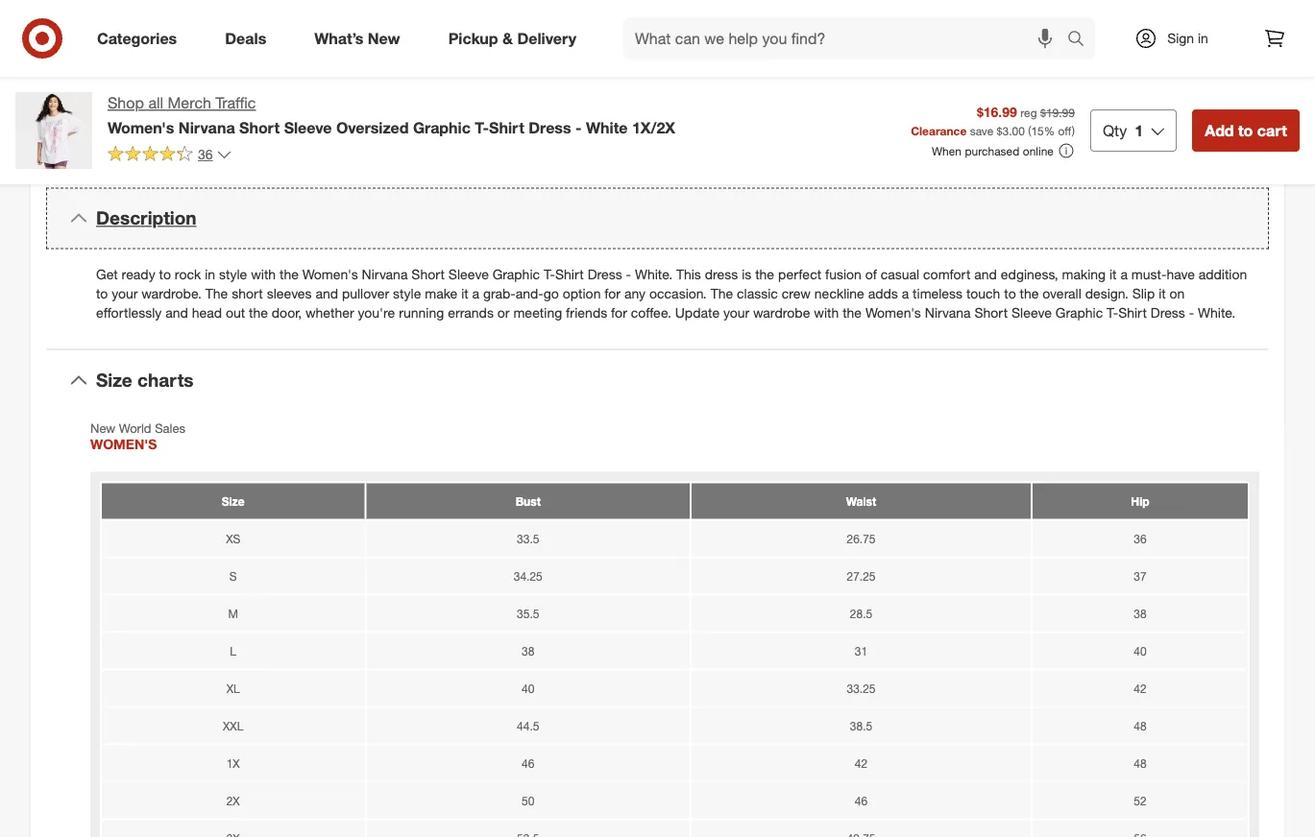 Task type: locate. For each thing, give the bounding box(es) containing it.
1 vertical spatial in
[[205, 266, 215, 283]]

white. up any on the left of the page
[[635, 266, 673, 283]]

1 horizontal spatial a
[[902, 285, 909, 302]]

sleeve
[[284, 118, 332, 137], [449, 266, 489, 283], [1012, 304, 1052, 321]]

0 vertical spatial your
[[112, 285, 138, 302]]

go
[[544, 285, 559, 302]]

0 horizontal spatial dress
[[529, 118, 571, 137]]

purchased
[[965, 144, 1020, 158]]

nirvana inside shop all merch traffic women's nirvana short sleeve oversized graphic t-shirt dress - white 1x/2x
[[179, 118, 235, 137]]

with down neckline on the right top of page
[[814, 304, 839, 321]]

36 link
[[108, 145, 232, 167]]

slip
[[1133, 285, 1155, 302]]

graphic up and-
[[493, 266, 540, 283]]

shop
[[108, 94, 144, 112]]

graphic right oversized
[[413, 118, 471, 137]]

your down classic
[[724, 304, 750, 321]]

1 horizontal spatial sleeve
[[449, 266, 489, 283]]

1 vertical spatial dress
[[588, 266, 622, 283]]

women's
[[108, 118, 174, 137], [302, 266, 358, 283], [866, 304, 921, 321]]

1 horizontal spatial the
[[711, 285, 733, 302]]

and down wardrobe.
[[165, 304, 188, 321]]

1 vertical spatial nirvana
[[362, 266, 408, 283]]

2 vertical spatial dress
[[1151, 304, 1186, 321]]

2 horizontal spatial sleeve
[[1012, 304, 1052, 321]]

perfect
[[778, 266, 822, 283]]

(
[[1028, 123, 1032, 138]]

with up short
[[251, 266, 276, 283]]

1 vertical spatial -
[[626, 266, 631, 283]]

to up wardrobe.
[[159, 266, 171, 283]]

-
[[576, 118, 582, 137], [626, 266, 631, 283], [1189, 304, 1195, 321]]

2 horizontal spatial and
[[975, 266, 997, 283]]

1 horizontal spatial your
[[724, 304, 750, 321]]

shop all merch traffic women's nirvana short sleeve oversized graphic t-shirt dress - white 1x/2x
[[108, 94, 676, 137]]

1 vertical spatial shirt
[[555, 266, 584, 283]]

and-
[[516, 285, 544, 302]]

ready
[[122, 266, 155, 283]]

1 vertical spatial your
[[724, 304, 750, 321]]

0 horizontal spatial style
[[219, 266, 247, 283]]

shirt down the slip
[[1119, 304, 1147, 321]]

1 horizontal spatial style
[[393, 285, 421, 302]]

the down the edginess,
[[1020, 285, 1039, 302]]

1 vertical spatial with
[[814, 304, 839, 321]]

effortlessly
[[96, 304, 162, 321]]

shirt inside shop all merch traffic women's nirvana short sleeve oversized graphic t-shirt dress - white 1x/2x
[[489, 118, 524, 137]]

2 horizontal spatial a
[[1121, 266, 1128, 283]]

it left on
[[1159, 285, 1166, 302]]

to
[[1239, 121, 1253, 140], [159, 266, 171, 283], [96, 285, 108, 302], [1005, 285, 1016, 302]]

short up make
[[412, 266, 445, 283]]

1 horizontal spatial women's
[[302, 266, 358, 283]]

your
[[112, 285, 138, 302], [724, 304, 750, 321]]

sleeve down overall
[[1012, 304, 1052, 321]]

1 horizontal spatial dress
[[588, 266, 622, 283]]

deals
[[225, 29, 266, 48]]

0 horizontal spatial in
[[205, 266, 215, 283]]

0 horizontal spatial t-
[[475, 118, 489, 137]]

1 horizontal spatial nirvana
[[362, 266, 408, 283]]

addition
[[1199, 266, 1248, 283]]

casual
[[881, 266, 920, 283]]

What can we help you find? suggestions appear below search field
[[624, 17, 1072, 60]]

2 vertical spatial sleeve
[[1012, 304, 1052, 321]]

0 vertical spatial white.
[[635, 266, 673, 283]]

to right touch
[[1005, 285, 1016, 302]]

1 horizontal spatial short
[[412, 266, 445, 283]]

- left white
[[576, 118, 582, 137]]

qty 1
[[1103, 121, 1144, 140]]

- down 'have'
[[1189, 304, 1195, 321]]

in
[[1198, 30, 1209, 47], [205, 266, 215, 283]]

short down touch
[[975, 304, 1008, 321]]

t-
[[475, 118, 489, 137], [544, 266, 555, 283], [1107, 304, 1119, 321]]

- up any on the left of the page
[[626, 266, 631, 283]]

add
[[1205, 121, 1234, 140]]

a left must- on the top
[[1121, 266, 1128, 283]]

in right rock
[[205, 266, 215, 283]]

it
[[1110, 266, 1117, 283], [461, 285, 469, 302], [1159, 285, 1166, 302]]

the
[[205, 285, 228, 302], [711, 285, 733, 302]]

0 vertical spatial sleeve
[[284, 118, 332, 137]]

friends
[[566, 304, 608, 321]]

0 vertical spatial with
[[251, 266, 276, 283]]

off
[[1059, 123, 1072, 138]]

2 vertical spatial short
[[975, 304, 1008, 321]]

2 vertical spatial shirt
[[1119, 304, 1147, 321]]

0 horizontal spatial the
[[205, 285, 228, 302]]

categories link
[[81, 17, 201, 60]]

a down the casual
[[902, 285, 909, 302]]

1 vertical spatial white.
[[1198, 304, 1236, 321]]

is
[[742, 266, 752, 283]]

0 vertical spatial -
[[576, 118, 582, 137]]

shirt down &
[[489, 118, 524, 137]]

0 vertical spatial for
[[605, 285, 621, 302]]

women's inside shop all merch traffic women's nirvana short sleeve oversized graphic t-shirt dress - white 1x/2x
[[108, 118, 174, 137]]

women's up whether
[[302, 266, 358, 283]]

photo from @livinlifewithbritt, 4 of 9 image
[[15, 0, 317, 26]]

shirt
[[489, 118, 524, 137], [555, 266, 584, 283], [1119, 304, 1147, 321]]

0 horizontal spatial women's
[[108, 118, 174, 137]]

search button
[[1059, 17, 1105, 63]]

for down any on the left of the page
[[611, 304, 627, 321]]

2 horizontal spatial it
[[1159, 285, 1166, 302]]

the down dress
[[711, 285, 733, 302]]

graphic down overall
[[1056, 304, 1103, 321]]

2 horizontal spatial t-
[[1107, 304, 1119, 321]]

with
[[251, 266, 276, 283], [814, 304, 839, 321]]

on
[[1170, 285, 1185, 302]]

description button
[[46, 188, 1269, 249]]

and up touch
[[975, 266, 997, 283]]

0 horizontal spatial graphic
[[413, 118, 471, 137]]

white. down the "addition"
[[1198, 304, 1236, 321]]

running
[[399, 304, 444, 321]]

any
[[625, 285, 646, 302]]

get ready to rock in style with the women's nirvana short sleeve graphic t-shirt dress - white. this dress is the perfect fusion of casual comfort and edginess, making it a must-have addition to your wardrobe. the short sleeves and pullover style make it a grab-and-go option for any occasion. the classic crew neckline adds a timeless touch to the overall design. slip it on effortlessly and head out the door, whether you're running errands or meeting friends for coffee. update your wardrobe with the women's nirvana short sleeve graphic t-shirt dress - white.
[[96, 266, 1248, 321]]

t- up go on the top left of page
[[544, 266, 555, 283]]

1 horizontal spatial graphic
[[493, 266, 540, 283]]

it up errands
[[461, 285, 469, 302]]

it up design.
[[1110, 266, 1117, 283]]

door,
[[272, 304, 302, 321]]

edginess,
[[1001, 266, 1059, 283]]

short down traffic at the left top of the page
[[239, 118, 280, 137]]

1 the from the left
[[205, 285, 228, 302]]

sleeve up make
[[449, 266, 489, 283]]

women's down the all
[[108, 118, 174, 137]]

2 horizontal spatial -
[[1189, 304, 1195, 321]]

cart
[[1258, 121, 1288, 140]]

0 horizontal spatial nirvana
[[179, 118, 235, 137]]

0 vertical spatial short
[[239, 118, 280, 137]]

sign
[[1168, 30, 1195, 47]]

and up whether
[[316, 285, 338, 302]]

search
[[1059, 31, 1105, 50]]

what's
[[314, 29, 364, 48]]

dress down on
[[1151, 304, 1186, 321]]

1 vertical spatial and
[[316, 285, 338, 302]]

0 vertical spatial dress
[[529, 118, 571, 137]]

t- down design.
[[1107, 304, 1119, 321]]

0 vertical spatial women's
[[108, 118, 174, 137]]

dress up option
[[588, 266, 622, 283]]

0 horizontal spatial white.
[[635, 266, 673, 283]]

0 vertical spatial shirt
[[489, 118, 524, 137]]

for left any on the left of the page
[[605, 285, 621, 302]]

size
[[96, 370, 132, 392]]

1 vertical spatial women's
[[302, 266, 358, 283]]

2 vertical spatial women's
[[866, 304, 921, 321]]

)
[[1072, 123, 1075, 138]]

nirvana up 36
[[179, 118, 235, 137]]

sleeve left oversized
[[284, 118, 332, 137]]

0 vertical spatial t-
[[475, 118, 489, 137]]

0 vertical spatial in
[[1198, 30, 1209, 47]]

new
[[368, 29, 400, 48]]

0 horizontal spatial -
[[576, 118, 582, 137]]

a
[[1121, 266, 1128, 283], [472, 285, 480, 302], [902, 285, 909, 302]]

short
[[239, 118, 280, 137], [412, 266, 445, 283], [975, 304, 1008, 321]]

the up head
[[205, 285, 228, 302]]

item
[[692, 130, 738, 157]]

dress
[[705, 266, 738, 283]]

0 horizontal spatial shirt
[[489, 118, 524, 137]]

1 horizontal spatial shirt
[[555, 266, 584, 283]]

your up effortlessly
[[112, 285, 138, 302]]

in right sign
[[1198, 30, 1209, 47]]

women's down adds
[[866, 304, 921, 321]]

dress left white
[[529, 118, 571, 137]]

for
[[605, 285, 621, 302], [611, 304, 627, 321]]

1 horizontal spatial t-
[[544, 266, 555, 283]]

0 horizontal spatial short
[[239, 118, 280, 137]]

2 horizontal spatial dress
[[1151, 304, 1186, 321]]

shirt up option
[[555, 266, 584, 283]]

2 vertical spatial nirvana
[[925, 304, 971, 321]]

0 vertical spatial graphic
[[413, 118, 471, 137]]

style
[[219, 266, 247, 283], [393, 285, 421, 302]]

image gallery element
[[15, 0, 635, 84]]

36
[[198, 146, 213, 163]]

a up errands
[[472, 285, 480, 302]]

1 vertical spatial graphic
[[493, 266, 540, 283]]

1 vertical spatial t-
[[544, 266, 555, 283]]

2 horizontal spatial graphic
[[1056, 304, 1103, 321]]

white.
[[635, 266, 673, 283], [1198, 304, 1236, 321]]

style up running
[[393, 285, 421, 302]]

1 horizontal spatial with
[[814, 304, 839, 321]]

have
[[1167, 266, 1195, 283]]

1 vertical spatial style
[[393, 285, 421, 302]]

nirvana up pullover
[[362, 266, 408, 283]]

style up short
[[219, 266, 247, 283]]

the
[[280, 266, 299, 283], [755, 266, 775, 283], [1020, 285, 1039, 302], [249, 304, 268, 321], [843, 304, 862, 321]]

nirvana down timeless
[[925, 304, 971, 321]]

0 horizontal spatial sleeve
[[284, 118, 332, 137]]

dress
[[529, 118, 571, 137], [588, 266, 622, 283], [1151, 304, 1186, 321]]

0 vertical spatial nirvana
[[179, 118, 235, 137]]

to right add
[[1239, 121, 1253, 140]]

t- down pickup
[[475, 118, 489, 137]]

2 vertical spatial and
[[165, 304, 188, 321]]



Task type: vqa. For each thing, say whether or not it's contained in the screenshot.
charts
yes



Task type: describe. For each thing, give the bounding box(es) containing it.
photo from @j_daniela4, 5 of 9 image
[[333, 0, 635, 26]]

0 horizontal spatial with
[[251, 266, 276, 283]]

qty
[[1103, 121, 1128, 140]]

2 horizontal spatial short
[[975, 304, 1008, 321]]

size charts
[[96, 370, 194, 392]]

1 horizontal spatial and
[[316, 285, 338, 302]]

sign in link
[[1119, 17, 1239, 60]]

neckline
[[815, 285, 865, 302]]

the up sleeves
[[280, 266, 299, 283]]

2 horizontal spatial shirt
[[1119, 304, 1147, 321]]

delivery
[[517, 29, 577, 48]]

when
[[932, 144, 962, 158]]

1 horizontal spatial white.
[[1198, 304, 1236, 321]]

1 vertical spatial short
[[412, 266, 445, 283]]

in inside get ready to rock in style with the women's nirvana short sleeve graphic t-shirt dress - white. this dress is the perfect fusion of casual comfort and edginess, making it a must-have addition to your wardrobe. the short sleeves and pullover style make it a grab-and-go option for any occasion. the classic crew neckline adds a timeless touch to the overall design. slip it on effortlessly and head out the door, whether you're running errands or meeting friends for coffee. update your wardrobe with the women's nirvana short sleeve graphic t-shirt dress - white.
[[205, 266, 215, 283]]

1
[[1135, 121, 1144, 140]]

of
[[866, 266, 877, 283]]

sleeve inside shop all merch traffic women's nirvana short sleeve oversized graphic t-shirt dress - white 1x/2x
[[284, 118, 332, 137]]

the down neckline on the right top of page
[[843, 304, 862, 321]]

option
[[563, 285, 601, 302]]

- inside shop all merch traffic women's nirvana short sleeve oversized graphic t-shirt dress - white 1x/2x
[[576, 118, 582, 137]]

coffee.
[[631, 304, 672, 321]]

2 vertical spatial -
[[1189, 304, 1195, 321]]

head
[[192, 304, 222, 321]]

pickup
[[448, 29, 498, 48]]

1 horizontal spatial in
[[1198, 30, 1209, 47]]

save
[[970, 123, 994, 138]]

the down short
[[249, 304, 268, 321]]

wardrobe
[[753, 304, 811, 321]]

rock
[[175, 266, 201, 283]]

occasion.
[[650, 285, 707, 302]]

2 horizontal spatial nirvana
[[925, 304, 971, 321]]

short inside shop all merch traffic women's nirvana short sleeve oversized graphic t-shirt dress - white 1x/2x
[[239, 118, 280, 137]]

15
[[1032, 123, 1044, 138]]

make
[[425, 285, 458, 302]]

t- inside shop all merch traffic women's nirvana short sleeve oversized graphic t-shirt dress - white 1x/2x
[[475, 118, 489, 137]]

0 horizontal spatial it
[[461, 285, 469, 302]]

2 horizontal spatial women's
[[866, 304, 921, 321]]

0 horizontal spatial your
[[112, 285, 138, 302]]

all
[[148, 94, 163, 112]]

2 the from the left
[[711, 285, 733, 302]]

comfort
[[924, 266, 971, 283]]

$16.99 reg $19.99 clearance save $ 3.00 ( 15 % off )
[[911, 103, 1075, 138]]

2 vertical spatial graphic
[[1056, 304, 1103, 321]]

crew
[[782, 285, 811, 302]]

you're
[[358, 304, 395, 321]]

1x/2x
[[632, 118, 676, 137]]

about
[[578, 130, 641, 157]]

dress inside shop all merch traffic women's nirvana short sleeve oversized graphic t-shirt dress - white 1x/2x
[[529, 118, 571, 137]]

categories
[[97, 29, 177, 48]]

adds
[[868, 285, 898, 302]]

must-
[[1132, 266, 1167, 283]]

classic
[[737, 285, 778, 302]]

design.
[[1086, 285, 1129, 302]]

add to cart button
[[1193, 110, 1300, 152]]

to down get
[[96, 285, 108, 302]]

deals link
[[209, 17, 290, 60]]

image of women's nirvana short sleeve oversized graphic t-shirt dress - white 1x/2x image
[[15, 92, 92, 169]]

1 vertical spatial sleeve
[[449, 266, 489, 283]]

0 horizontal spatial a
[[472, 285, 480, 302]]

out
[[226, 304, 245, 321]]

traffic
[[216, 94, 256, 112]]

charts
[[137, 370, 194, 392]]

about this item
[[578, 130, 738, 157]]

online
[[1023, 144, 1054, 158]]

update
[[675, 304, 720, 321]]

sign in
[[1168, 30, 1209, 47]]

$
[[997, 123, 1003, 138]]

advertisement region
[[681, 0, 1300, 47]]

3.00
[[1003, 123, 1025, 138]]

to inside button
[[1239, 121, 1253, 140]]

1 vertical spatial for
[[611, 304, 627, 321]]

white
[[586, 118, 628, 137]]

wardrobe.
[[142, 285, 202, 302]]

touch
[[967, 285, 1001, 302]]

1 horizontal spatial -
[[626, 266, 631, 283]]

reg
[[1021, 105, 1038, 120]]

%
[[1044, 123, 1055, 138]]

add to cart
[[1205, 121, 1288, 140]]

when purchased online
[[932, 144, 1054, 158]]

meeting
[[514, 304, 562, 321]]

overall
[[1043, 285, 1082, 302]]

oversized
[[336, 118, 409, 137]]

sleeves
[[267, 285, 312, 302]]

this
[[676, 266, 701, 283]]

graphic inside shop all merch traffic women's nirvana short sleeve oversized graphic t-shirt dress - white 1x/2x
[[413, 118, 471, 137]]

making
[[1062, 266, 1106, 283]]

1 horizontal spatial it
[[1110, 266, 1117, 283]]

what's new link
[[298, 17, 424, 60]]

grab-
[[483, 285, 516, 302]]

2 vertical spatial t-
[[1107, 304, 1119, 321]]

0 vertical spatial style
[[219, 266, 247, 283]]

0 vertical spatial and
[[975, 266, 997, 283]]

fusion
[[825, 266, 862, 283]]

pullover
[[342, 285, 389, 302]]

size charts button
[[46, 350, 1269, 412]]

timeless
[[913, 285, 963, 302]]

the right is
[[755, 266, 775, 283]]

what's new
[[314, 29, 400, 48]]

merch
[[168, 94, 211, 112]]

clearance
[[911, 123, 967, 138]]

&
[[503, 29, 513, 48]]

get
[[96, 266, 118, 283]]

whether
[[306, 304, 354, 321]]

errands
[[448, 304, 494, 321]]

short
[[232, 285, 263, 302]]

0 horizontal spatial and
[[165, 304, 188, 321]]

$19.99
[[1041, 105, 1075, 120]]

description
[[96, 207, 196, 229]]



